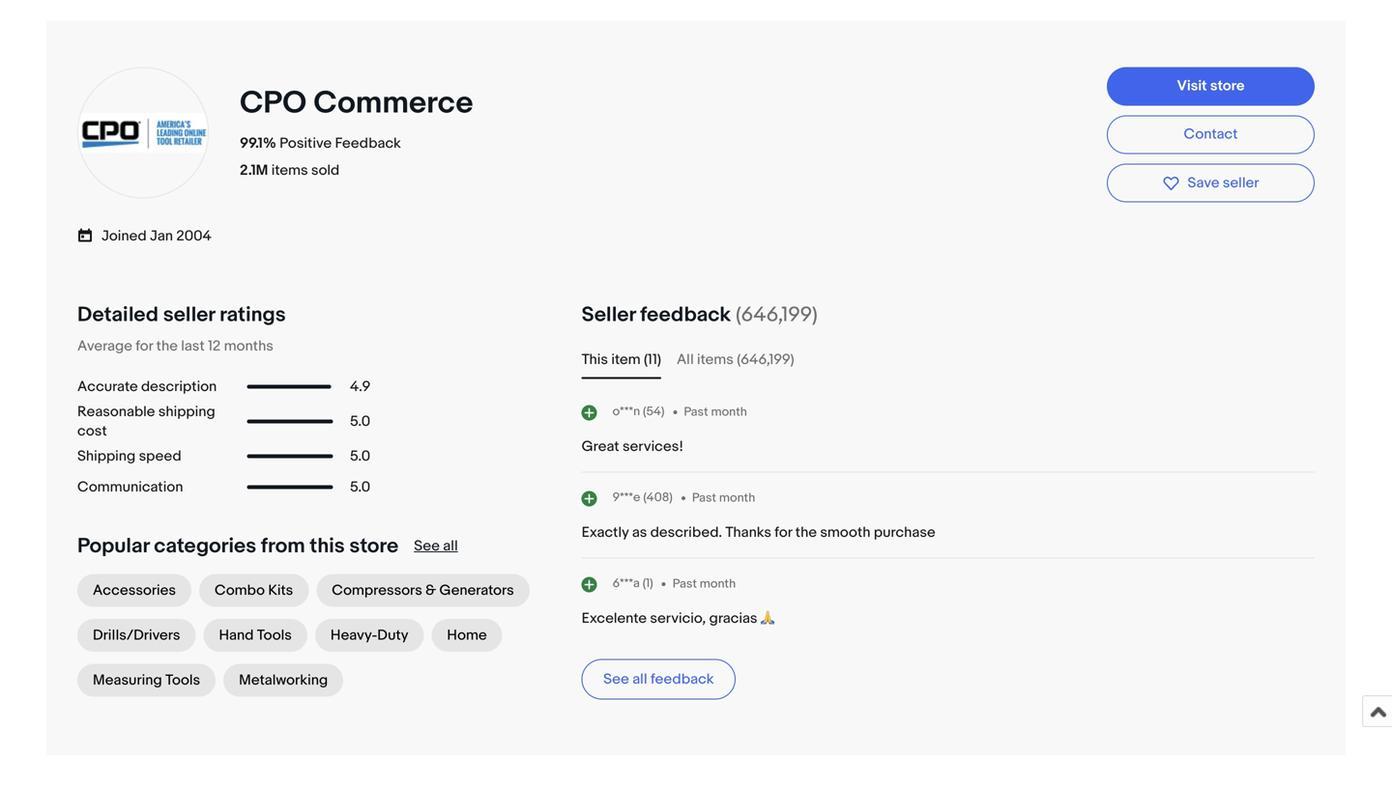Task type: vqa. For each thing, say whether or not it's contained in the screenshot.
services!
yes



Task type: describe. For each thing, give the bounding box(es) containing it.
4.9
[[350, 379, 371, 396]]

sold
[[311, 162, 340, 179]]

see all
[[414, 538, 458, 555]]

0 horizontal spatial the
[[156, 338, 178, 355]]

accurate description
[[77, 379, 217, 396]]

tab list containing this item (11)
[[582, 349, 1315, 372]]

great services!
[[582, 438, 684, 456]]

combo kits
[[215, 583, 293, 600]]

positive
[[280, 135, 332, 152]]

past month for services!
[[684, 405, 747, 420]]

metalworking link
[[223, 665, 343, 698]]

accurate
[[77, 379, 138, 396]]

months
[[224, 338, 274, 355]]

compressors & generators link
[[316, 575, 530, 608]]

compressors & generators
[[332, 583, 514, 600]]

(54)
[[643, 405, 665, 420]]

reasonable
[[77, 404, 155, 421]]

shipping
[[158, 404, 215, 421]]

text__icon wrapper image
[[77, 225, 102, 244]]

servicio,
[[650, 611, 706, 628]]

exactly as described. thanks for the smooth purchase
[[582, 525, 936, 542]]

measuring tools
[[93, 672, 200, 690]]

average for the last 12 months
[[77, 338, 274, 355]]

this
[[310, 534, 345, 559]]

popular
[[77, 534, 149, 559]]

feedback
[[335, 135, 401, 152]]

cpo
[[240, 84, 307, 122]]

9***e
[[613, 491, 640, 506]]

heavy-duty
[[330, 627, 408, 645]]

measuring
[[93, 672, 162, 690]]

exactly
[[582, 525, 629, 542]]

(1)
[[643, 577, 653, 592]]

3 5.0 from the top
[[350, 479, 370, 496]]

tools for measuring tools
[[165, 672, 200, 690]]

cpo commerce
[[240, 84, 473, 122]]

save seller
[[1188, 174, 1259, 192]]

save seller button
[[1107, 164, 1315, 203]]

from
[[261, 534, 305, 559]]

month for services!
[[711, 405, 747, 420]]

1 vertical spatial for
[[775, 525, 792, 542]]

combo
[[215, 583, 265, 600]]

cost
[[77, 423, 107, 440]]

kits
[[268, 583, 293, 600]]

excelente servicio, gracias 🙏
[[582, 611, 774, 628]]

month for as
[[719, 491, 755, 506]]

visit store link
[[1107, 67, 1315, 106]]

&
[[426, 583, 436, 600]]

🙏
[[761, 611, 774, 628]]

purchase
[[874, 525, 936, 542]]

reasonable shipping cost
[[77, 404, 215, 440]]

home
[[447, 627, 487, 645]]

month for servicio,
[[700, 577, 736, 592]]

9***e (408)
[[613, 491, 673, 506]]

drills/drivers
[[93, 627, 180, 645]]

(646,199) for all items (646,199)
[[737, 351, 794, 369]]

2.1m items sold
[[240, 162, 340, 179]]

heavy-
[[330, 627, 377, 645]]

great
[[582, 438, 619, 456]]

visit store
[[1177, 77, 1245, 95]]

o***n (54)
[[613, 405, 665, 420]]

past for servicio,
[[673, 577, 697, 592]]

categories
[[154, 534, 256, 559]]

accessories
[[93, 583, 176, 600]]

all
[[677, 351, 694, 369]]

items for all
[[697, 351, 734, 369]]

see for see all
[[414, 538, 440, 555]]

heavy-duty link
[[315, 620, 424, 653]]

compressors
[[332, 583, 422, 600]]

average
[[77, 338, 132, 355]]

shipping
[[77, 448, 136, 466]]

combo kits link
[[199, 575, 309, 608]]

all for see all
[[443, 538, 458, 555]]

thanks
[[725, 525, 771, 542]]

1 horizontal spatial the
[[795, 525, 817, 542]]

all items (646,199)
[[677, 351, 794, 369]]

contact link
[[1107, 115, 1315, 154]]

save
[[1188, 174, 1220, 192]]



Task type: locate. For each thing, give the bounding box(es) containing it.
feedback
[[640, 303, 731, 328], [651, 671, 714, 689]]

0 horizontal spatial seller
[[163, 303, 215, 328]]

1 horizontal spatial store
[[1210, 77, 1245, 95]]

6***a (1)
[[613, 577, 653, 592]]

tab list
[[582, 349, 1315, 372]]

gracias
[[709, 611, 757, 628]]

drills/drivers link
[[77, 620, 196, 653]]

month up the thanks
[[719, 491, 755, 506]]

1 horizontal spatial tools
[[257, 627, 292, 645]]

seller inside button
[[1223, 174, 1259, 192]]

for right 'average'
[[136, 338, 153, 355]]

jan
[[150, 228, 173, 245]]

past month up the thanks
[[692, 491, 755, 506]]

o***n
[[613, 405, 640, 420]]

this
[[582, 351, 608, 369]]

6***a
[[613, 577, 640, 592]]

the left smooth
[[795, 525, 817, 542]]

items for 2.1m
[[271, 162, 308, 179]]

0 horizontal spatial see
[[414, 538, 440, 555]]

0 vertical spatial month
[[711, 405, 747, 420]]

1 vertical spatial (646,199)
[[737, 351, 794, 369]]

2.1m
[[240, 162, 268, 179]]

contact
[[1184, 126, 1238, 143]]

5.0 for shipping
[[350, 413, 370, 431]]

0 vertical spatial 5.0
[[350, 413, 370, 431]]

seller for detailed
[[163, 303, 215, 328]]

1 vertical spatial the
[[795, 525, 817, 542]]

shipping speed
[[77, 448, 181, 466]]

duty
[[377, 627, 408, 645]]

tools right the measuring
[[165, 672, 200, 690]]

past up described.
[[692, 491, 716, 506]]

past for as
[[692, 491, 716, 506]]

past month for servicio,
[[673, 577, 736, 592]]

5.0 for speed
[[350, 448, 370, 466]]

see all link
[[414, 538, 458, 555]]

detailed seller ratings
[[77, 303, 286, 328]]

1 vertical spatial see
[[603, 671, 629, 689]]

the left 'last' on the left top
[[156, 338, 178, 355]]

0 vertical spatial feedback
[[640, 303, 731, 328]]

1 vertical spatial month
[[719, 491, 755, 506]]

99.1% positive feedback
[[240, 135, 401, 152]]

past right (54)
[[684, 405, 708, 420]]

past for services!
[[684, 405, 708, 420]]

1 vertical spatial tools
[[165, 672, 200, 690]]

seller
[[582, 303, 636, 328]]

1 horizontal spatial all
[[632, 671, 647, 689]]

hand tools
[[219, 627, 292, 645]]

past month
[[684, 405, 747, 420], [692, 491, 755, 506], [673, 577, 736, 592]]

seller for save
[[1223, 174, 1259, 192]]

1 vertical spatial past
[[692, 491, 716, 506]]

99.1%
[[240, 135, 276, 152]]

past up servicio,
[[673, 577, 697, 592]]

1 vertical spatial all
[[632, 671, 647, 689]]

speed
[[139, 448, 181, 466]]

services!
[[623, 438, 684, 456]]

2004
[[176, 228, 212, 245]]

as
[[632, 525, 647, 542]]

see
[[414, 538, 440, 555], [603, 671, 629, 689]]

0 vertical spatial seller
[[1223, 174, 1259, 192]]

the
[[156, 338, 178, 355], [795, 525, 817, 542]]

items right all
[[697, 351, 734, 369]]

store up compressors on the left of the page
[[349, 534, 399, 559]]

1 horizontal spatial see
[[603, 671, 629, 689]]

home link
[[432, 620, 502, 653]]

see for see all feedback
[[603, 671, 629, 689]]

0 horizontal spatial for
[[136, 338, 153, 355]]

2 vertical spatial past
[[673, 577, 697, 592]]

metalworking
[[239, 672, 328, 690]]

commerce
[[313, 84, 473, 122]]

0 vertical spatial past
[[684, 405, 708, 420]]

(646,199) for seller feedback (646,199)
[[736, 303, 818, 328]]

1 vertical spatial items
[[697, 351, 734, 369]]

hand tools link
[[203, 620, 307, 653]]

0 vertical spatial tools
[[257, 627, 292, 645]]

past month for as
[[692, 491, 755, 506]]

last
[[181, 338, 205, 355]]

joined
[[102, 228, 147, 245]]

detailed
[[77, 303, 159, 328]]

communication
[[77, 479, 183, 496]]

0 vertical spatial items
[[271, 162, 308, 179]]

0 horizontal spatial all
[[443, 538, 458, 555]]

tools for hand tools
[[257, 627, 292, 645]]

this item (11)
[[582, 351, 661, 369]]

month up the gracias
[[700, 577, 736, 592]]

2 vertical spatial month
[[700, 577, 736, 592]]

joined jan 2004
[[102, 228, 212, 245]]

month down all items (646,199)
[[711, 405, 747, 420]]

tools
[[257, 627, 292, 645], [165, 672, 200, 690]]

items down 'positive'
[[271, 162, 308, 179]]

0 vertical spatial (646,199)
[[736, 303, 818, 328]]

12
[[208, 338, 221, 355]]

1 horizontal spatial items
[[697, 351, 734, 369]]

0 vertical spatial for
[[136, 338, 153, 355]]

smooth
[[820, 525, 871, 542]]

past month down all items (646,199)
[[684, 405, 747, 420]]

seller up 'last' on the left top
[[163, 303, 215, 328]]

store
[[1210, 77, 1245, 95], [349, 534, 399, 559]]

seller
[[1223, 174, 1259, 192], [163, 303, 215, 328]]

(646,199) down seller feedback (646,199) in the top of the page
[[737, 351, 794, 369]]

1 vertical spatial 5.0
[[350, 448, 370, 466]]

0 horizontal spatial items
[[271, 162, 308, 179]]

tools right hand
[[257, 627, 292, 645]]

0 vertical spatial store
[[1210, 77, 1245, 95]]

all for see all feedback
[[632, 671, 647, 689]]

excelente
[[582, 611, 647, 628]]

for right the thanks
[[775, 525, 792, 542]]

2 vertical spatial past month
[[673, 577, 736, 592]]

0 vertical spatial past month
[[684, 405, 747, 420]]

1 horizontal spatial for
[[775, 525, 792, 542]]

(408)
[[643, 491, 673, 506]]

feedback down servicio,
[[651, 671, 714, 689]]

seller feedback (646,199)
[[582, 303, 818, 328]]

1 vertical spatial feedback
[[651, 671, 714, 689]]

past
[[684, 405, 708, 420], [692, 491, 716, 506], [673, 577, 697, 592]]

items inside tab list
[[697, 351, 734, 369]]

1 vertical spatial past month
[[692, 491, 755, 506]]

all up generators on the bottom left
[[443, 538, 458, 555]]

2 5.0 from the top
[[350, 448, 370, 466]]

feedback up all
[[640, 303, 731, 328]]

generators
[[439, 583, 514, 600]]

see up compressors & generators
[[414, 538, 440, 555]]

for
[[136, 338, 153, 355], [775, 525, 792, 542]]

see all feedback link
[[582, 660, 736, 701]]

cpo commerce image
[[75, 113, 211, 153]]

ratings
[[220, 303, 286, 328]]

description
[[141, 379, 217, 396]]

popular categories from this store
[[77, 534, 399, 559]]

2 vertical spatial 5.0
[[350, 479, 370, 496]]

past month up servicio,
[[673, 577, 736, 592]]

hand
[[219, 627, 254, 645]]

described.
[[650, 525, 722, 542]]

(646,199) up all items (646,199)
[[736, 303, 818, 328]]

5.0
[[350, 413, 370, 431], [350, 448, 370, 466], [350, 479, 370, 496]]

0 vertical spatial all
[[443, 538, 458, 555]]

1 5.0 from the top
[[350, 413, 370, 431]]

1 horizontal spatial seller
[[1223, 174, 1259, 192]]

item
[[611, 351, 641, 369]]

all down excelente
[[632, 671, 647, 689]]

see down excelente
[[603, 671, 629, 689]]

1 vertical spatial store
[[349, 534, 399, 559]]

0 horizontal spatial store
[[349, 534, 399, 559]]

accessories link
[[77, 575, 191, 608]]

0 horizontal spatial tools
[[165, 672, 200, 690]]

0 vertical spatial see
[[414, 538, 440, 555]]

0 vertical spatial the
[[156, 338, 178, 355]]

store right visit
[[1210, 77, 1245, 95]]

seller right save
[[1223, 174, 1259, 192]]

(646,199) inside tab list
[[737, 351, 794, 369]]

1 vertical spatial seller
[[163, 303, 215, 328]]



